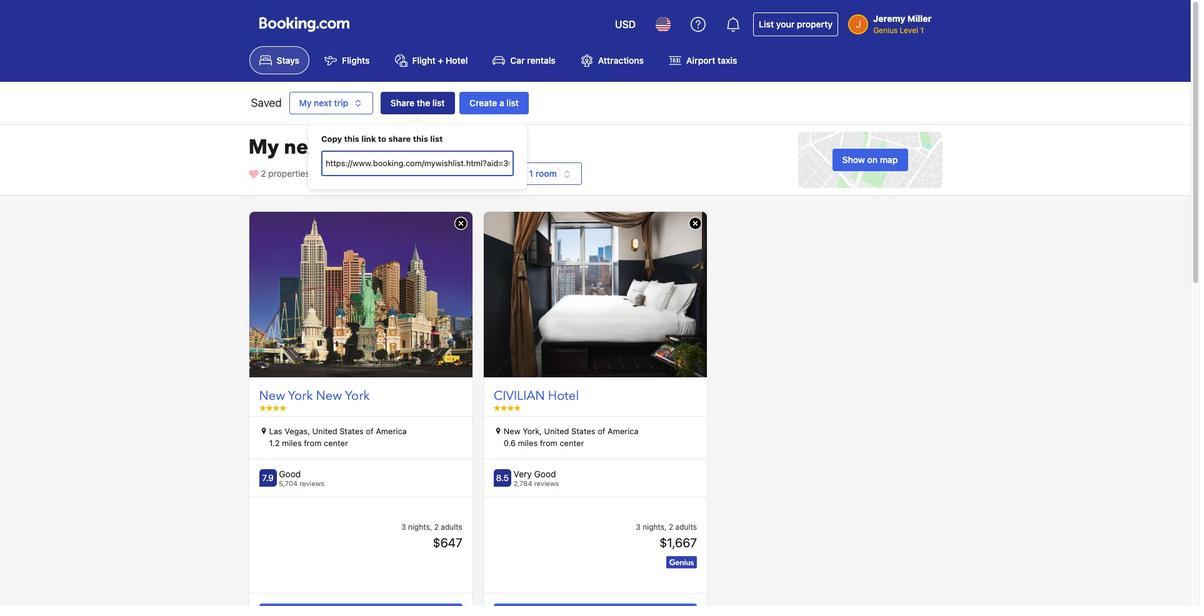 Task type: locate. For each thing, give the bounding box(es) containing it.
rentals
[[527, 55, 556, 66]]

booking.com online hotel reservations image
[[259, 17, 349, 32]]

trip up "copy" at the top of the page
[[334, 98, 348, 108]]

1 adults from the left
[[441, 522, 462, 532]]

adults inside the 3 nights, 2 adults $1,667
[[675, 522, 697, 532]]

8.5 very good 2,784 reviews
[[496, 469, 559, 487]]

6 dec - 9 dec
[[371, 168, 428, 179]]

0 vertical spatial 1
[[920, 26, 924, 35]]

1 down miller
[[920, 26, 924, 35]]

2 york from the left
[[345, 388, 370, 404]]

0 horizontal spatial good
[[279, 469, 301, 479]]

1 3 from the left
[[401, 522, 406, 532]]

2 rated element from the left
[[514, 469, 559, 480]]

0 horizontal spatial america
[[376, 426, 407, 436]]

hotel up new york, united states of america
[[548, 388, 579, 404]]

united
[[312, 426, 337, 436], [544, 426, 569, 436]]

0 horizontal spatial 3
[[401, 522, 406, 532]]

america
[[376, 426, 407, 436], [608, 426, 639, 436]]

list
[[432, 98, 445, 108], [507, 98, 519, 108], [430, 134, 443, 144]]

1 dec from the left
[[379, 168, 395, 179]]

0 horizontal spatial center
[[324, 438, 348, 448]]

united up 0.6 miles from center
[[544, 426, 569, 436]]

1 horizontal spatial nights,
[[643, 522, 667, 532]]

0 vertical spatial my
[[299, 98, 312, 108]]

hotel inside flight + hotel link
[[446, 55, 468, 66]]

adults
[[441, 522, 462, 532], [675, 522, 697, 532]]

0 horizontal spatial dec
[[379, 168, 395, 179]]

reviews right 2,784
[[534, 479, 559, 487]]

0 horizontal spatial new
[[259, 388, 285, 404]]

1 horizontal spatial this
[[413, 134, 428, 144]]

7.9 good 5,704 reviews
[[262, 469, 324, 487]]

room
[[535, 168, 557, 179]]

0 horizontal spatial from
[[304, 438, 322, 448]]

good right 7.9
[[279, 469, 301, 479]]

new
[[259, 388, 285, 404], [316, 388, 342, 404], [504, 426, 521, 436]]

miller
[[907, 13, 932, 24]]

share the list
[[391, 98, 445, 108]]

0 horizontal spatial hotel
[[446, 55, 468, 66]]

1 horizontal spatial united
[[544, 426, 569, 436]]

new up 0.6
[[504, 426, 521, 436]]

the
[[417, 98, 430, 108]]

show on map
[[842, 155, 898, 165]]

this left "link"
[[344, 134, 359, 144]]

of down new york new york link at the left
[[366, 426, 374, 436]]

0 vertical spatial trip
[[334, 98, 348, 108]]

1 horizontal spatial 3
[[636, 522, 641, 532]]

states down new york new york link at the left
[[340, 426, 364, 436]]

adults up $647
[[441, 522, 462, 532]]

nights, inside "3 nights, 2 adults $647"
[[408, 522, 432, 532]]

1 good from the left
[[279, 469, 301, 479]]

0 horizontal spatial 1
[[529, 168, 533, 179]]

0 horizontal spatial york
[[288, 388, 313, 404]]

2 center from the left
[[560, 438, 584, 448]]

2 nights, from the left
[[643, 522, 667, 532]]

adults inside "3 nights, 2 adults $647"
[[441, 522, 462, 532]]

nights,
[[408, 522, 432, 532], [643, 522, 667, 532]]

1 horizontal spatial reviews
[[534, 479, 559, 487]]

trip
[[334, 98, 348, 108], [332, 134, 366, 161]]

1.2
[[269, 438, 280, 448]]

list your property
[[759, 19, 833, 29]]

from down york,
[[540, 438, 557, 448]]

united up 1.2 miles from center
[[312, 426, 337, 436]]

1 nights, from the left
[[408, 522, 432, 532]]

list right the
[[432, 98, 445, 108]]

share
[[391, 98, 414, 108]]

next up 2 properties saved at the top of page
[[284, 134, 327, 161]]

list inside button
[[507, 98, 519, 108]]

my next trip
[[299, 98, 348, 108], [248, 134, 366, 161]]

next
[[314, 98, 332, 108], [284, 134, 327, 161]]

1 horizontal spatial from
[[540, 438, 557, 448]]

of down the civilian hotel link
[[598, 426, 605, 436]]

0 vertical spatial hotel
[[446, 55, 468, 66]]

1 reviews from the left
[[300, 479, 324, 487]]

dec right 9
[[412, 168, 428, 179]]

1 horizontal spatial center
[[560, 438, 584, 448]]

properties
[[268, 168, 310, 179]]

airport
[[686, 55, 715, 66]]

1 horizontal spatial states
[[571, 426, 595, 436]]

1 vertical spatial hotel
[[548, 388, 579, 404]]

my
[[299, 98, 312, 108], [248, 134, 279, 161]]

1 rated element from the left
[[279, 469, 324, 480]]

1 york from the left
[[288, 388, 313, 404]]

1 horizontal spatial miles
[[518, 438, 538, 448]]

rated element containing very good
[[514, 469, 559, 480]]

from down vegas,
[[304, 438, 322, 448]]

america down new york new york link at the left
[[376, 426, 407, 436]]

york up las vegas, united states of america
[[345, 388, 370, 404]]

rated element down 0.6 miles from center
[[514, 469, 559, 480]]

center for york
[[324, 438, 348, 448]]

this right share
[[413, 134, 428, 144]]

vegas,
[[285, 426, 310, 436]]

8.5
[[496, 473, 509, 483]]

2 up $647
[[434, 522, 439, 532]]

america for civilian hotel
[[608, 426, 639, 436]]

0 horizontal spatial united
[[312, 426, 337, 436]]

next up "copy" at the top of the page
[[314, 98, 332, 108]]

3 inside "3 nights, 2 adults $647"
[[401, 522, 406, 532]]

center for hotel
[[560, 438, 584, 448]]

trip inside button
[[334, 98, 348, 108]]

reviews
[[300, 479, 324, 487], [534, 479, 559, 487]]

2 good from the left
[[534, 469, 556, 479]]

0 horizontal spatial states
[[340, 426, 364, 436]]

my right saved
[[299, 98, 312, 108]]

miles
[[282, 438, 302, 448], [518, 438, 538, 448]]

1 horizontal spatial york
[[345, 388, 370, 404]]

2,784
[[514, 479, 532, 487]]

dec left the -
[[379, 168, 395, 179]]

0 horizontal spatial nights,
[[408, 522, 432, 532]]

2 3 from the left
[[636, 522, 641, 532]]

saved
[[251, 97, 282, 110]]

center
[[324, 438, 348, 448], [560, 438, 584, 448]]

flights
[[342, 55, 370, 66]]

1 horizontal spatial dec
[[412, 168, 428, 179]]

trip left to
[[332, 134, 366, 161]]

new up las vegas, united states of america
[[316, 388, 342, 404]]

good inside 7.9 good 5,704 reviews
[[279, 469, 301, 479]]

1 horizontal spatial my
[[299, 98, 312, 108]]

map
[[880, 155, 898, 165]]

good right very
[[534, 469, 556, 479]]

0 horizontal spatial adults
[[441, 522, 462, 532]]

new up 4 stars image
[[259, 388, 285, 404]]

1 horizontal spatial 1
[[920, 26, 924, 35]]

0 vertical spatial my next trip
[[299, 98, 348, 108]]

2 states from the left
[[571, 426, 595, 436]]

copy this link to share this list
[[321, 134, 443, 144]]

1 horizontal spatial rated element
[[514, 469, 559, 480]]

flight
[[412, 55, 435, 66]]

from for hotel
[[540, 438, 557, 448]]

0.6
[[504, 438, 516, 448]]

states down the civilian hotel link
[[571, 426, 595, 436]]

list inside "button"
[[432, 98, 445, 108]]

center down new york, united states of america
[[560, 438, 584, 448]]

1 horizontal spatial hotel
[[548, 388, 579, 404]]

new for new york, united states of america
[[504, 426, 521, 436]]

nights, inside the 3 nights, 2 adults $1,667
[[643, 522, 667, 532]]

list right a
[[507, 98, 519, 108]]

1 from from the left
[[304, 438, 322, 448]]

1 horizontal spatial america
[[608, 426, 639, 436]]

states
[[340, 426, 364, 436], [571, 426, 595, 436]]

your
[[776, 19, 795, 29]]

york up vegas,
[[288, 388, 313, 404]]

miles down vegas,
[[282, 438, 302, 448]]

1 horizontal spatial good
[[534, 469, 556, 479]]

1 of from the left
[[366, 426, 374, 436]]

3
[[401, 522, 406, 532], [636, 522, 641, 532]]

of for civilian hotel
[[598, 426, 605, 436]]

this
[[344, 134, 359, 144], [413, 134, 428, 144]]

show
[[842, 155, 865, 165]]

2 of from the left
[[598, 426, 605, 436]]

2 adults                                           · 1 room
[[488, 168, 557, 179]]

scored  8.5 element
[[494, 469, 511, 487]]

my next trip up "copy" at the top of the page
[[299, 98, 348, 108]]

9
[[404, 168, 409, 179]]

rated element
[[279, 469, 324, 480], [514, 469, 559, 480]]

rated element containing good
[[279, 469, 324, 480]]

0 horizontal spatial rated element
[[279, 469, 324, 480]]

2 miles from the left
[[518, 438, 538, 448]]

united for york
[[312, 426, 337, 436]]

stays
[[277, 55, 299, 66]]

from
[[304, 438, 322, 448], [540, 438, 557, 448]]

2 united from the left
[[544, 426, 569, 436]]

1.2 miles from center
[[269, 438, 348, 448]]

3 inside the 3 nights, 2 adults $1,667
[[636, 522, 641, 532]]

2 adults from the left
[[675, 522, 697, 532]]

dec
[[379, 168, 395, 179], [412, 168, 428, 179]]

2 horizontal spatial new
[[504, 426, 521, 436]]

5,704
[[279, 479, 298, 487]]

1 center from the left
[[324, 438, 348, 448]]

adults up $1,667
[[675, 522, 697, 532]]

good
[[279, 469, 301, 479], [534, 469, 556, 479]]

2 up $1,667
[[669, 522, 673, 532]]

2 from from the left
[[540, 438, 557, 448]]

reviews right 5,704
[[300, 479, 324, 487]]

civilian hotel
[[494, 388, 579, 404]]

0 horizontal spatial reviews
[[300, 479, 324, 487]]

4 stars image
[[259, 405, 286, 411]]

united for hotel
[[544, 426, 569, 436]]

flights link
[[314, 46, 380, 75]]

2 america from the left
[[608, 426, 639, 436]]

of for new york new york
[[366, 426, 374, 436]]

from  5,704 reviews element
[[279, 479, 324, 487]]

None text field
[[321, 150, 514, 176]]

1 right the ·
[[529, 168, 533, 179]]

america down the civilian hotel link
[[608, 426, 639, 436]]

airport taxis
[[686, 55, 737, 66]]

hotel
[[446, 55, 468, 66], [548, 388, 579, 404]]

on
[[867, 155, 878, 165]]

center down las vegas, united states of america
[[324, 438, 348, 448]]

states for new york new york
[[340, 426, 364, 436]]

0 horizontal spatial of
[[366, 426, 374, 436]]

1
[[920, 26, 924, 35], [529, 168, 533, 179]]

my up 'properties' at the top
[[248, 134, 279, 161]]

2 inside "3 nights, 2 adults $647"
[[434, 522, 439, 532]]

property
[[797, 19, 833, 29]]

0 horizontal spatial miles
[[282, 438, 302, 448]]

rated element down 1.2 miles from center
[[279, 469, 324, 480]]

1 miles from the left
[[282, 438, 302, 448]]

genius
[[873, 26, 898, 35]]

york
[[288, 388, 313, 404], [345, 388, 370, 404]]

miles down york,
[[518, 438, 538, 448]]

to
[[378, 134, 386, 144]]

0 horizontal spatial my
[[248, 134, 279, 161]]

1 united from the left
[[312, 426, 337, 436]]

1 horizontal spatial adults
[[675, 522, 697, 532]]

1 horizontal spatial of
[[598, 426, 605, 436]]

2 reviews from the left
[[534, 479, 559, 487]]

civilian
[[494, 388, 545, 404]]

0 horizontal spatial this
[[344, 134, 359, 144]]

1 america from the left
[[376, 426, 407, 436]]

attractions link
[[571, 46, 654, 75]]

hotel inside the civilian hotel link
[[548, 388, 579, 404]]

0 vertical spatial next
[[314, 98, 332, 108]]

1 states from the left
[[340, 426, 364, 436]]

hotel right + in the left top of the page
[[446, 55, 468, 66]]

my next trip up 2 properties saved at the top of page
[[248, 134, 366, 161]]

2 dec from the left
[[412, 168, 428, 179]]



Task type: describe. For each thing, give the bounding box(es) containing it.
saved
[[312, 168, 336, 179]]

york,
[[523, 426, 542, 436]]

attractions
[[598, 55, 644, 66]]

car
[[510, 55, 525, 66]]

4 stars image
[[494, 405, 521, 411]]

1 horizontal spatial new
[[316, 388, 342, 404]]

taxis
[[718, 55, 737, 66]]

new york, united states of america
[[504, 426, 639, 436]]

$1,667
[[660, 535, 697, 550]]

airport taxis link
[[659, 46, 747, 75]]

0.6 miles from center
[[504, 438, 584, 448]]

2 left adults
[[488, 168, 493, 179]]

states for civilian hotel
[[571, 426, 595, 436]]

adults
[[495, 168, 522, 179]]

1 vertical spatial trip
[[332, 134, 366, 161]]

my next trip button
[[289, 92, 373, 115]]

america for new york new york
[[376, 426, 407, 436]]

list your property link
[[753, 13, 838, 36]]

copy
[[321, 134, 342, 144]]

reviews inside 8.5 very good 2,784 reviews
[[534, 479, 559, 487]]

las
[[269, 426, 282, 436]]

list for create a list
[[507, 98, 519, 108]]

rated element for hotel
[[514, 469, 559, 480]]

adults for $1,667
[[675, 522, 697, 532]]

show on map button
[[832, 149, 908, 171]]

7.9
[[262, 473, 274, 483]]

flight + hotel
[[412, 55, 468, 66]]

2 this from the left
[[413, 134, 428, 144]]

share
[[388, 134, 411, 144]]

from for york
[[304, 438, 322, 448]]

las vegas, united states of america
[[269, 426, 407, 436]]

·
[[524, 168, 527, 179]]

next inside button
[[314, 98, 332, 108]]

flight + hotel link
[[385, 46, 478, 75]]

3 nights, 2 adults $647
[[401, 522, 462, 550]]

new for new york new york
[[259, 388, 285, 404]]

-
[[397, 168, 401, 179]]

scored  7.9 element
[[259, 469, 277, 487]]

stays link
[[249, 46, 309, 75]]

1 vertical spatial my next trip
[[248, 134, 366, 161]]

my next trip inside button
[[299, 98, 348, 108]]

create
[[470, 98, 497, 108]]

good inside 8.5 very good 2,784 reviews
[[534, 469, 556, 479]]

miles for new
[[282, 438, 302, 448]]

usd
[[615, 19, 636, 30]]

reviews inside 7.9 good 5,704 reviews
[[300, 479, 324, 487]]

3 for $1,667
[[636, 522, 641, 532]]

1 vertical spatial 1
[[529, 168, 533, 179]]

my inside my next trip button
[[299, 98, 312, 108]]

create a list button
[[460, 92, 529, 115]]

car rentals link
[[483, 46, 566, 75]]

adults for $647
[[441, 522, 462, 532]]

jeremy miller genius level 1
[[873, 13, 932, 35]]

nights, for $647
[[408, 522, 432, 532]]

+
[[438, 55, 443, 66]]

civilian hotel link
[[494, 388, 697, 405]]

list right share
[[430, 134, 443, 144]]

create a list
[[470, 98, 519, 108]]

list
[[759, 19, 774, 29]]

nights, for $1,667
[[643, 522, 667, 532]]

car rentals
[[510, 55, 556, 66]]

miles for civilian
[[518, 438, 538, 448]]

1 vertical spatial my
[[248, 134, 279, 161]]

new york new york link
[[259, 388, 462, 405]]

link
[[361, 134, 376, 144]]

3 for $647
[[401, 522, 406, 532]]

level
[[900, 26, 918, 35]]

from  2,784 reviews element
[[514, 479, 559, 487]]

a
[[499, 98, 504, 108]]

jeremy
[[873, 13, 905, 24]]

list for share the list
[[432, 98, 445, 108]]

2 properties saved
[[261, 168, 336, 179]]

6
[[371, 168, 377, 179]]

3 nights, 2 adults $1,667
[[636, 522, 697, 550]]

1 inside jeremy miller genius level 1
[[920, 26, 924, 35]]

new york new york
[[259, 388, 370, 404]]

2 inside the 3 nights, 2 adults $1,667
[[669, 522, 673, 532]]

1 this from the left
[[344, 134, 359, 144]]

usd button
[[608, 9, 643, 39]]

$647
[[433, 535, 462, 550]]

very
[[514, 469, 532, 479]]

share the list button
[[381, 92, 455, 115]]

2 left 'properties' at the top
[[261, 168, 266, 179]]

1 vertical spatial next
[[284, 134, 327, 161]]

rated element for york
[[279, 469, 324, 480]]



Task type: vqa. For each thing, say whether or not it's contained in the screenshot.
Scored  7.9 'element'
yes



